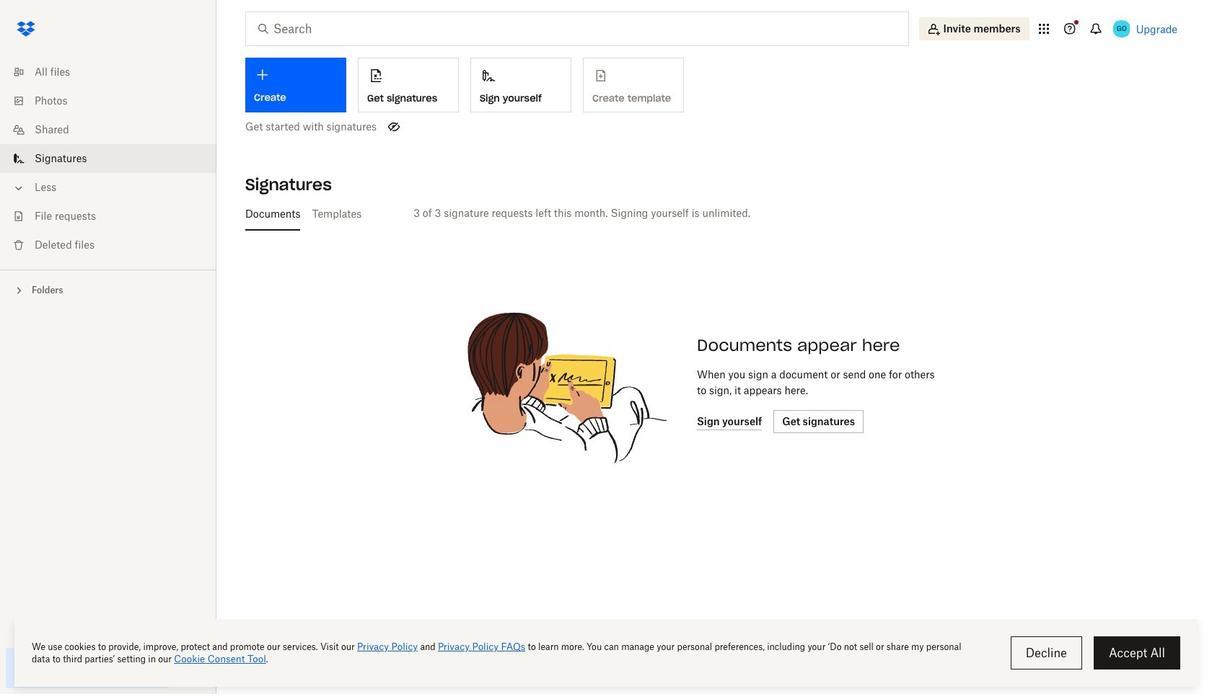 Task type: locate. For each thing, give the bounding box(es) containing it.
list item
[[0, 144, 216, 173]]

dropbox image
[[12, 14, 40, 43]]

Search text field
[[273, 20, 879, 38]]

less image
[[12, 181, 26, 196]]

tab list
[[240, 196, 1183, 231]]

list
[[0, 49, 216, 270]]



Task type: vqa. For each thing, say whether or not it's contained in the screenshot.
'Dropbox' image at the left of the page
yes



